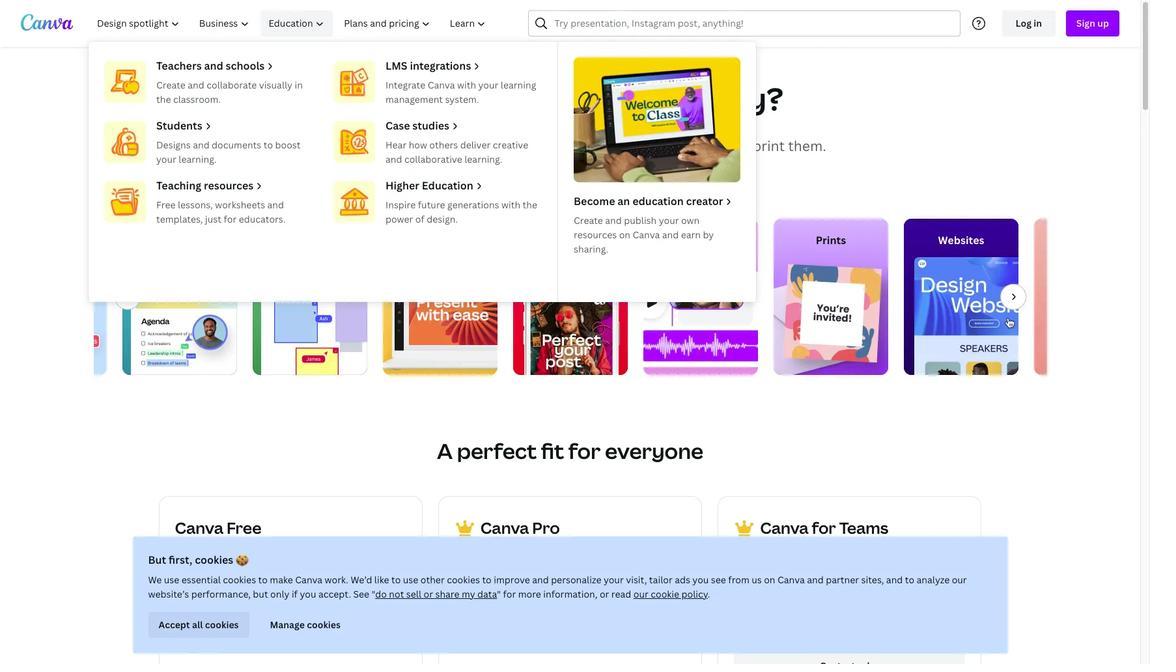 Task type: describe. For each thing, give the bounding box(es) containing it.
resources inside 'create and publish your own resources on canva and earn by sharing.'
[[574, 229, 617, 241]]

but
[[253, 588, 268, 601]]

get canva free button
[[175, 622, 407, 648]]

collaborate inside all the great features of canva pro, plus we think you'll love these features designed to allow teams of all sizes to collaborate with ease.
[[782, 579, 832, 591]]

prints
[[816, 233, 846, 248]]

free
[[587, 179, 605, 191]]

cookie
[[651, 588, 680, 601]]

for right fit
[[569, 437, 601, 465]]

and up "access" in the right of the page
[[584, 550, 601, 562]]

videos
[[684, 233, 718, 248]]

plus
[[889, 550, 908, 562]]

canva pro
[[481, 517, 560, 539]]

professional inside for individuals, solopreneurs and freelance designers who want unlimited access to premium content, to create professional designs with ease and scale their productivity.
[[536, 579, 590, 591]]

visit,
[[626, 574, 647, 587]]

management
[[386, 93, 443, 106]]

publish
[[624, 214, 657, 227]]

do not sell or share my data link
[[376, 588, 497, 601]]

educators.
[[239, 213, 286, 225]]

canva free
[[175, 517, 262, 539]]

and inside create and collaborate visually in the classroom.
[[188, 79, 204, 91]]

to down the who in the bottom of the page
[[494, 579, 504, 591]]

your inside designs and documents to boost your learning.
[[156, 153, 177, 166]]

productivity.
[[522, 593, 578, 605]]

cookies up essential
[[195, 553, 233, 568]]

0 horizontal spatial you
[[300, 588, 316, 601]]

to down freelance
[[620, 564, 629, 577]]

become
[[574, 194, 616, 209]]

ease
[[649, 579, 670, 591]]

accept
[[159, 619, 190, 631]]

inspire
[[386, 199, 416, 211]]

makes
[[359, 137, 400, 155]]

work.
[[325, 574, 349, 587]]

teaching
[[156, 179, 201, 193]]

a perfect fit for everyone
[[437, 437, 704, 465]]

case studies
[[386, 119, 450, 133]]

and down an
[[606, 214, 622, 227]]

the inside all the great features of canva pro, plus we think you'll love these features designed to allow teams of all sizes to collaborate with ease.
[[748, 550, 763, 562]]

with inside inspire future generations with the power of design.
[[502, 199, 521, 211]]

and up do not sell or share my data " for more information, or read our cookie policy .
[[533, 574, 549, 587]]

analyze
[[917, 574, 950, 587]]

for inside but first, cookies 🍪 dialog
[[503, 588, 516, 601]]

🍪
[[236, 553, 249, 568]]

cookies inside accept all cookies button
[[205, 619, 239, 631]]

sites,
[[862, 574, 885, 587]]

designs and documents to boost your learning.
[[156, 139, 301, 166]]

2 " from the left
[[497, 588, 501, 601]]

lessons,
[[178, 199, 213, 211]]

integrate canva with your learning management system.
[[386, 79, 537, 106]]

on inside 'create and publish your own resources on canva and earn by sharing.'
[[620, 229, 631, 241]]

higher education
[[386, 179, 474, 193]]

documents
[[212, 139, 262, 151]]

content,
[[455, 579, 492, 591]]

improve
[[494, 574, 530, 587]]

0 vertical spatial designs
[[597, 137, 647, 155]]

sign for sign up for free
[[537, 179, 556, 191]]

to right like
[[392, 574, 401, 587]]

want
[[520, 564, 542, 577]]

own inside 'create and publish your own resources on canva and earn by sharing.'
[[682, 214, 700, 227]]

create and publish your own resources on canva and earn by sharing.
[[574, 214, 714, 255]]

to right the easy
[[449, 137, 463, 155]]

collaborative
[[405, 153, 463, 166]]

teachers and schools
[[156, 59, 265, 73]]

of inside inspire future generations with the power of design.
[[416, 213, 425, 225]]

to down love
[[770, 579, 780, 591]]

to down plus
[[889, 564, 898, 577]]

worksheets
[[215, 199, 265, 211]]

cookies up my on the bottom left of page
[[447, 574, 480, 587]]

ease.
[[856, 579, 878, 591]]

to inside for anyone to design anything, on their own or with family, friends, or others. no experience required.
[[226, 550, 235, 562]]

create and collaborate visually in the classroom.
[[156, 79, 303, 106]]

free inside button
[[305, 629, 324, 641]]

share inside but first, cookies 🍪 dialog
[[436, 588, 460, 601]]

accept all cookies button
[[148, 613, 249, 639]]

and right these
[[808, 574, 824, 587]]

but first, cookies 🍪 dialog
[[133, 537, 1008, 654]]

" inside we use essential cookies to make canva work. we'd like to use other cookies to improve and personalize your visit, tailor ads you see from us on canva and partner sites, and to analyze our website's performance, but only if you accept. see "
[[372, 588, 376, 601]]

or left print
[[736, 137, 750, 155]]

and up education
[[650, 137, 675, 155]]

today?
[[674, 78, 784, 120]]

education button
[[261, 10, 333, 36]]

other
[[421, 574, 445, 587]]

lms integrations
[[386, 59, 471, 73]]

education inside menu
[[422, 179, 474, 193]]

for inside the free lessons, worksheets and templates, just for educators.
[[224, 213, 237, 225]]

great
[[765, 550, 788, 562]]

own inside for anyone to design anything, on their own or with family, friends, or others. no experience required.
[[348, 550, 367, 562]]

on inside we use essential cookies to make canva work. we'd like to use other cookies to improve and personalize your visit, tailor ads you see from us on canva and partner sites, and to analyze our website's performance, but only if you accept. see "
[[765, 574, 776, 587]]

designs inside for individuals, solopreneurs and freelance designers who want unlimited access to premium content, to create professional designs with ease and scale their productivity.
[[593, 579, 626, 591]]

2 horizontal spatial you
[[693, 574, 709, 587]]

education inside dropdown button
[[269, 17, 313, 29]]

your inside 'create and publish your own resources on canva and earn by sharing.'
[[659, 214, 679, 227]]

for inside button
[[571, 179, 584, 191]]

2 use from the left
[[403, 574, 419, 587]]

individuals,
[[471, 550, 522, 562]]

1 vertical spatial free
[[227, 517, 262, 539]]

1 vertical spatial features
[[808, 564, 845, 577]]

manage cookies button
[[260, 613, 351, 639]]

templates,
[[156, 213, 203, 225]]

teams
[[840, 517, 889, 539]]

cookies inside the 'manage cookies' button
[[307, 619, 341, 631]]

integrations
[[410, 59, 471, 73]]

on inside for anyone to design anything, on their own or with family, friends, or others. no experience required.
[[312, 550, 323, 562]]

policy
[[682, 588, 708, 601]]

for for for individuals, solopreneurs and freelance designers who want unlimited access to premium content, to create professional designs with ease and scale their productivity.
[[455, 550, 469, 562]]

in inside button
[[1034, 17, 1043, 29]]

Try presentation, Instagram post, anything! search field
[[555, 11, 953, 36]]

canva inside get canva free button
[[275, 629, 303, 641]]

collaborate inside create and collaborate visually in the classroom.
[[207, 79, 257, 91]]

design for anything,
[[238, 550, 267, 562]]

canva for teams
[[761, 517, 889, 539]]

teachers
[[156, 59, 202, 73]]

our cookie policy link
[[634, 588, 708, 601]]

log in button
[[1003, 10, 1056, 36]]

by
[[703, 229, 714, 241]]

their inside for anyone to design anything, on their own or with family, friends, or others. no experience required.
[[325, 550, 346, 562]]

unlimited
[[544, 564, 586, 577]]

manage cookies
[[270, 619, 341, 631]]

designers
[[455, 564, 497, 577]]

to up data
[[483, 574, 492, 587]]

data
[[478, 588, 497, 601]]

the inside inspire future generations with the power of design.
[[523, 199, 538, 211]]

teams
[[926, 564, 953, 577]]

will
[[446, 78, 497, 120]]

designs
[[156, 139, 191, 151]]

only
[[270, 588, 290, 601]]

what
[[357, 78, 440, 120]]

in inside create and collaborate visually in the classroom.
[[295, 79, 303, 91]]

everyone
[[605, 437, 704, 465]]

to up creator
[[679, 137, 693, 155]]

learning. inside "hear how others deliver creative and collaborative learning."
[[465, 153, 503, 166]]

and right sites,
[[887, 574, 903, 587]]

2 vertical spatial of
[[955, 564, 964, 577]]

.
[[708, 588, 711, 601]]

all the great features of canva pro, plus we think you'll love these features designed to allow teams of all sizes to collaborate with ease.
[[735, 550, 964, 591]]

required.
[[352, 564, 392, 577]]

but first, cookies 🍪
[[148, 553, 249, 568]]

hear
[[386, 139, 407, 151]]

their inside for individuals, solopreneurs and freelance designers who want unlimited access to premium content, to create professional designs with ease and scale their productivity.
[[498, 593, 519, 605]]

system.
[[445, 93, 479, 106]]



Task type: locate. For each thing, give the bounding box(es) containing it.
1 vertical spatial education
[[422, 179, 474, 193]]

0 vertical spatial own
[[682, 214, 700, 227]]

0 vertical spatial share
[[696, 137, 732, 155]]

learning
[[501, 79, 537, 91]]

essential
[[182, 574, 221, 587]]

their up experience
[[325, 550, 346, 562]]

learning.
[[179, 153, 217, 166], [465, 153, 503, 166]]

websites
[[938, 233, 985, 248]]

0 horizontal spatial our
[[634, 588, 649, 601]]

2 vertical spatial you
[[300, 588, 316, 601]]

or
[[736, 137, 750, 155], [369, 550, 379, 562], [242, 564, 251, 577], [424, 588, 433, 601], [600, 588, 610, 601]]

how
[[409, 139, 427, 151]]

design inside for anyone to design anything, on their own or with family, friends, or others. no experience required.
[[238, 550, 267, 562]]

for left free
[[571, 179, 584, 191]]

just
[[205, 213, 222, 225]]

0 vertical spatial on
[[620, 229, 631, 241]]

2 learning. from the left
[[465, 153, 503, 166]]

all inside all the great features of canva pro, plus we think you'll love these features designed to allow teams of all sizes to collaborate with ease.
[[735, 579, 745, 591]]

0 horizontal spatial in
[[295, 79, 303, 91]]

1 horizontal spatial sign
[[1077, 17, 1096, 29]]

for up 'designers'
[[455, 550, 469, 562]]

0 horizontal spatial "
[[372, 588, 376, 601]]

in
[[1034, 17, 1043, 29], [295, 79, 303, 91]]

with up system.
[[457, 79, 476, 91]]

generations
[[448, 199, 500, 211]]

education
[[269, 17, 313, 29], [422, 179, 474, 193]]

personalize
[[551, 574, 602, 587]]

resources up "sharing."
[[574, 229, 617, 241]]

top level navigation element
[[89, 10, 757, 302]]

with inside all the great features of canva pro, plus we think you'll love these features designed to allow teams of all sizes to collaborate with ease.
[[835, 579, 854, 591]]

we use essential cookies to make canva work. we'd like to use other cookies to improve and personalize your visit, tailor ads you see from us on canva and partner sites, and to analyze our website's performance, but only if you accept. see "
[[148, 574, 968, 601]]

" right see
[[372, 588, 376, 601]]

with inside the integrate canva with your learning management system.
[[457, 79, 476, 91]]

for individuals, solopreneurs and freelance designers who want unlimited access to premium content, to create professional designs with ease and scale their productivity.
[[455, 550, 671, 605]]

integrate
[[386, 79, 426, 91]]

in right the log
[[1034, 17, 1043, 29]]

1 horizontal spatial for
[[455, 550, 469, 562]]

1 vertical spatial professional
[[536, 579, 590, 591]]

0 horizontal spatial on
[[312, 550, 323, 562]]

and inside "hear how others deliver creative and collaborative learning."
[[386, 153, 402, 166]]

1 use from the left
[[164, 574, 179, 587]]

2 vertical spatial the
[[748, 550, 763, 562]]

in right the visually on the left of the page
[[295, 79, 303, 91]]

0 vertical spatial resources
[[204, 179, 254, 193]]

and inside the free lessons, worksheets and templates, just for educators.
[[268, 199, 284, 211]]

to up but
[[258, 574, 268, 587]]

0 vertical spatial design
[[568, 78, 668, 120]]

or left "others."
[[242, 564, 251, 577]]

sign for sign up
[[1077, 17, 1096, 29]]

sign up
[[1077, 17, 1110, 29]]

social
[[555, 233, 586, 248]]

boost
[[275, 139, 301, 151]]

0 horizontal spatial education
[[269, 17, 313, 29]]

students
[[156, 119, 202, 133]]

0 horizontal spatial free
[[156, 199, 176, 211]]

to left analyze
[[906, 574, 915, 587]]

all inside button
[[192, 619, 203, 631]]

2 horizontal spatial of
[[955, 564, 964, 577]]

canva inside all the great features of canva pro, plus we think you'll love these features designed to allow teams of all sizes to collaborate with ease.
[[840, 550, 867, 562]]

anyone
[[192, 550, 224, 562]]

0 horizontal spatial for
[[175, 550, 189, 562]]

think
[[925, 550, 947, 562]]

1 horizontal spatial free
[[227, 517, 262, 539]]

with right generations
[[502, 199, 521, 211]]

1 horizontal spatial collaborate
[[782, 579, 832, 591]]

others.
[[253, 564, 284, 577]]

the inside create and collaborate visually in the classroom.
[[156, 93, 171, 106]]

and inside designs and documents to boost your learning.
[[193, 139, 210, 151]]

canva inside 'create and publish your own resources on canva and earn by sharing.'
[[633, 229, 660, 241]]

on right us
[[765, 574, 776, 587]]

features
[[790, 550, 827, 562], [808, 564, 845, 577]]

0 vertical spatial the
[[156, 93, 171, 106]]

share down "today?" on the top of the page
[[696, 137, 732, 155]]

0 vertical spatial create
[[467, 137, 509, 155]]

designs down "access" in the right of the page
[[593, 579, 626, 591]]

your inside we use essential cookies to make canva work. we'd like to use other cookies to improve and personalize your visit, tailor ads you see from us on canva and partner sites, and to analyze our website's performance, but only if you accept. see "
[[604, 574, 624, 587]]

use up the sell
[[403, 574, 419, 587]]

manage
[[270, 619, 305, 631]]

0 horizontal spatial their
[[325, 550, 346, 562]]

print
[[753, 137, 785, 155]]

create right 'others'
[[467, 137, 509, 155]]

0 vertical spatial in
[[1034, 17, 1043, 29]]

on down publish
[[620, 229, 631, 241]]

1 vertical spatial all
[[192, 619, 203, 631]]

0 vertical spatial our
[[953, 574, 968, 587]]

but
[[148, 553, 166, 568]]

experience
[[301, 564, 350, 577]]

1 vertical spatial designs
[[593, 579, 626, 591]]

up
[[1098, 17, 1110, 29], [558, 179, 569, 191]]

to inside designs and documents to boost your learning.
[[264, 139, 273, 151]]

canva inside the integrate canva with your learning management system.
[[428, 79, 455, 91]]

sign right log in
[[1077, 17, 1096, 29]]

cookies down 'accept.'
[[307, 619, 341, 631]]

you right if
[[300, 588, 316, 601]]

free right manage
[[305, 629, 324, 641]]

with down premium
[[628, 579, 647, 591]]

learning. up "teaching resources"
[[179, 153, 217, 166]]

create inside create and collaborate visually in the classroom.
[[156, 79, 186, 91]]

the up students at the top of page
[[156, 93, 171, 106]]

for
[[571, 179, 584, 191], [224, 213, 237, 225], [569, 437, 601, 465], [812, 517, 837, 539], [503, 588, 516, 601]]

for right just
[[224, 213, 237, 225]]

create for teachers and schools
[[156, 79, 186, 91]]

or right the sell
[[424, 588, 433, 601]]

1 vertical spatial design
[[238, 550, 267, 562]]

designs up free
[[597, 137, 647, 155]]

our right analyze
[[953, 574, 968, 587]]

free up templates,
[[156, 199, 176, 211]]

become an education creator
[[574, 194, 724, 209]]

1 vertical spatial create
[[506, 579, 534, 591]]

all right the accept
[[192, 619, 203, 631]]

and down content,
[[455, 593, 471, 605]]

2 for from the left
[[455, 550, 469, 562]]

visually
[[259, 79, 293, 91]]

and up educators. at the top left
[[268, 199, 284, 211]]

collaborate down these
[[782, 579, 832, 591]]

0 horizontal spatial up
[[558, 179, 569, 191]]

or left "read"
[[600, 588, 610, 601]]

your inside the integrate canva with your learning management system.
[[479, 79, 499, 91]]

create down teachers at the left
[[156, 79, 186, 91]]

your up system.
[[479, 79, 499, 91]]

for inside for individuals, solopreneurs and freelance designers who want unlimited access to premium content, to create professional designs with ease and scale their productivity.
[[455, 550, 469, 562]]

you'll
[[735, 564, 758, 577]]

features up these
[[790, 550, 827, 562]]

1 horizontal spatial of
[[829, 550, 838, 562]]

their down improve
[[498, 593, 519, 605]]

create inside for individuals, solopreneurs and freelance designers who want unlimited access to premium content, to create professional designs with ease and scale their productivity.
[[506, 579, 534, 591]]

of
[[416, 213, 425, 225], [829, 550, 838, 562], [955, 564, 964, 577]]

cookies
[[195, 553, 233, 568], [223, 574, 256, 587], [447, 574, 480, 587], [205, 619, 239, 631], [307, 619, 341, 631]]

sign up for free
[[537, 179, 605, 191]]

1 horizontal spatial "
[[497, 588, 501, 601]]

1 vertical spatial in
[[295, 79, 303, 91]]

with up 'required.'
[[381, 550, 400, 562]]

0 horizontal spatial all
[[192, 619, 203, 631]]

what will you design today?
[[357, 78, 784, 120]]

canva
[[428, 79, 455, 91], [314, 137, 355, 155], [633, 229, 660, 241], [175, 517, 224, 539], [481, 517, 529, 539], [761, 517, 809, 539], [840, 550, 867, 562], [295, 574, 323, 587], [778, 574, 805, 587], [275, 629, 303, 641]]

2 vertical spatial on
[[765, 574, 776, 587]]

and up classroom.
[[188, 79, 204, 91]]

0 horizontal spatial sign
[[537, 179, 556, 191]]

1 vertical spatial share
[[436, 588, 460, 601]]

with inside for anyone to design anything, on their own or with family, friends, or others. no experience required.
[[381, 550, 400, 562]]

your down designs
[[156, 153, 177, 166]]

up inside sign up button
[[1098, 17, 1110, 29]]

0 vertical spatial collaborate
[[207, 79, 257, 91]]

the
[[156, 93, 171, 106], [523, 199, 538, 211], [748, 550, 763, 562]]

pro,
[[870, 550, 887, 562]]

see
[[712, 574, 727, 587]]

for anyone to design anything, on their own or with family, friends, or others. no experience required.
[[175, 550, 400, 577]]

with inside for individuals, solopreneurs and freelance designers who want unlimited access to premium content, to create professional designs with ease and scale their productivity.
[[628, 579, 647, 591]]

lms
[[386, 59, 408, 73]]

None search field
[[529, 10, 961, 36]]

first,
[[169, 553, 192, 568]]

the right all
[[748, 550, 763, 562]]

2 horizontal spatial on
[[765, 574, 776, 587]]

higher
[[386, 179, 420, 193]]

0 vertical spatial up
[[1098, 17, 1110, 29]]

1 " from the left
[[372, 588, 376, 601]]

sign inside sign up button
[[1077, 17, 1096, 29]]

resources up worksheets
[[204, 179, 254, 193]]

designs
[[597, 137, 647, 155], [593, 579, 626, 591]]

1 vertical spatial up
[[558, 179, 569, 191]]

0 vertical spatial education
[[269, 17, 313, 29]]

0 vertical spatial features
[[790, 550, 827, 562]]

for up family,
[[175, 550, 189, 562]]

accept all cookies
[[159, 619, 239, 631]]

" right scale
[[497, 588, 501, 601]]

with left ease.
[[835, 579, 854, 591]]

up for sign up
[[1098, 17, 1110, 29]]

0 horizontal spatial design
[[238, 550, 267, 562]]

0 horizontal spatial the
[[156, 93, 171, 106]]

studies
[[413, 119, 450, 133]]

love
[[761, 564, 779, 577]]

up for sign up for free
[[558, 179, 569, 191]]

1 horizontal spatial share
[[696, 137, 732, 155]]

sign down canva makes it easy to create professional designs and to share or print them.
[[537, 179, 556, 191]]

see
[[354, 588, 370, 601]]

0 vertical spatial of
[[416, 213, 425, 225]]

0 vertical spatial create
[[156, 79, 186, 91]]

create down "become"
[[574, 214, 603, 227]]

perfect
[[457, 437, 537, 465]]

pro
[[533, 517, 560, 539]]

future
[[418, 199, 446, 211]]

of up partner
[[829, 550, 838, 562]]

0 vertical spatial all
[[735, 579, 745, 591]]

canva makes it easy to create professional designs and to share or print them.
[[314, 137, 827, 155]]

education up the visually on the left of the page
[[269, 17, 313, 29]]

sign inside sign up for free button
[[537, 179, 556, 191]]

1 vertical spatial collaborate
[[782, 579, 832, 591]]

more
[[519, 588, 541, 601]]

1 horizontal spatial use
[[403, 574, 419, 587]]

1 vertical spatial resources
[[574, 229, 617, 241]]

sell
[[407, 588, 422, 601]]

2 vertical spatial free
[[305, 629, 324, 641]]

collaborate down schools
[[207, 79, 257, 91]]

0 horizontal spatial learning.
[[179, 153, 217, 166]]

and left "earn"
[[663, 229, 679, 241]]

0 horizontal spatial resources
[[204, 179, 254, 193]]

earn
[[681, 229, 701, 241]]

your up "read"
[[604, 574, 624, 587]]

anything,
[[269, 550, 310, 562]]

on
[[620, 229, 631, 241], [312, 550, 323, 562], [765, 574, 776, 587]]

1 for from the left
[[175, 550, 189, 562]]

1 vertical spatial you
[[693, 574, 709, 587]]

our down visit,
[[634, 588, 649, 601]]

up inside sign up for free button
[[558, 179, 569, 191]]

friends,
[[206, 564, 240, 577]]

and right designs
[[193, 139, 210, 151]]

features right these
[[808, 564, 845, 577]]

0 horizontal spatial own
[[348, 550, 367, 562]]

create down want
[[506, 579, 534, 591]]

share down other
[[436, 588, 460, 601]]

for for for anyone to design anything, on their own or with family, friends, or others. no experience required.
[[175, 550, 189, 562]]

on up experience
[[312, 550, 323, 562]]

0 vertical spatial their
[[325, 550, 346, 562]]

all down you'll
[[735, 579, 745, 591]]

1 horizontal spatial their
[[498, 593, 519, 605]]

and up create and collaborate visually in the classroom.
[[204, 59, 223, 73]]

to left boost at the top left of the page
[[264, 139, 273, 151]]

of down future
[[416, 213, 425, 225]]

0 vertical spatial you
[[503, 78, 561, 120]]

1 vertical spatial the
[[523, 199, 538, 211]]

log
[[1016, 17, 1032, 29]]

schools
[[226, 59, 265, 73]]

1 vertical spatial of
[[829, 550, 838, 562]]

for inside for anyone to design anything, on their own or with family, friends, or others. no experience required.
[[175, 550, 189, 562]]

you up creative in the left of the page
[[503, 78, 561, 120]]

we
[[910, 550, 922, 562]]

your down education
[[659, 214, 679, 227]]

1 horizontal spatial create
[[574, 214, 603, 227]]

like
[[375, 574, 389, 587]]

0 horizontal spatial create
[[156, 79, 186, 91]]

1 horizontal spatial the
[[523, 199, 538, 211]]

1 horizontal spatial design
[[568, 78, 668, 120]]

1 horizontal spatial own
[[682, 214, 700, 227]]

1 horizontal spatial our
[[953, 574, 968, 587]]

inspire future generations with the power of design.
[[386, 199, 538, 225]]

learning. inside designs and documents to boost your learning.
[[179, 153, 217, 166]]

use up 'website's'
[[164, 574, 179, 587]]

or up 'required.'
[[369, 550, 379, 562]]

create
[[467, 137, 509, 155], [506, 579, 534, 591]]

free inside the free lessons, worksheets and templates, just for educators.
[[156, 199, 176, 211]]

cookies down performance,
[[205, 619, 239, 631]]

1 horizontal spatial up
[[1098, 17, 1110, 29]]

to left the 🍪
[[226, 550, 235, 562]]

1 horizontal spatial on
[[620, 229, 631, 241]]

1 vertical spatial their
[[498, 593, 519, 605]]

0 vertical spatial professional
[[512, 137, 594, 155]]

of right 'teams' at the right of page
[[955, 564, 964, 577]]

1 horizontal spatial you
[[503, 78, 561, 120]]

0 vertical spatial sign
[[1077, 17, 1096, 29]]

these
[[781, 564, 806, 577]]

get
[[257, 629, 273, 641]]

1 vertical spatial our
[[634, 588, 649, 601]]

0 horizontal spatial collaborate
[[207, 79, 257, 91]]

1 vertical spatial own
[[348, 550, 367, 562]]

design for today?
[[568, 78, 668, 120]]

education up future
[[422, 179, 474, 193]]

0 horizontal spatial use
[[164, 574, 179, 587]]

0 vertical spatial free
[[156, 199, 176, 211]]

create
[[156, 79, 186, 91], [574, 214, 603, 227]]

1 horizontal spatial resources
[[574, 229, 617, 241]]

cookies down the 🍪
[[223, 574, 256, 587]]

1 horizontal spatial in
[[1034, 17, 1043, 29]]

0 horizontal spatial share
[[436, 588, 460, 601]]

if
[[292, 588, 298, 601]]

partner
[[826, 574, 860, 587]]

our
[[953, 574, 968, 587], [634, 588, 649, 601]]

1 horizontal spatial education
[[422, 179, 474, 193]]

all
[[735, 579, 745, 591], [192, 619, 203, 631]]

learning. down deliver
[[465, 153, 503, 166]]

own up 'required.'
[[348, 550, 367, 562]]

make
[[270, 574, 293, 587]]

1 vertical spatial sign
[[537, 179, 556, 191]]

our inside we use essential cookies to make canva work. we'd like to use other cookies to improve and personalize your visit, tailor ads you see from us on canva and partner sites, and to analyze our website's performance, but only if you accept. see "
[[953, 574, 968, 587]]

0 horizontal spatial of
[[416, 213, 425, 225]]

1 learning. from the left
[[179, 153, 217, 166]]

1 vertical spatial on
[[312, 550, 323, 562]]

for down improve
[[503, 588, 516, 601]]

the down sign up for free button
[[523, 199, 538, 211]]

education menu
[[89, 42, 757, 302]]

and down hear
[[386, 153, 402, 166]]

1 horizontal spatial all
[[735, 579, 745, 591]]

for left teams
[[812, 517, 837, 539]]

1 horizontal spatial learning.
[[465, 153, 503, 166]]

you up policy
[[693, 574, 709, 587]]

2 horizontal spatial the
[[748, 550, 763, 562]]

free up the 🍪
[[227, 517, 262, 539]]

an
[[618, 194, 630, 209]]

we'd
[[351, 574, 372, 587]]

do
[[376, 588, 387, 601]]

create inside 'create and publish your own resources on canva and earn by sharing.'
[[574, 214, 603, 227]]

own up "earn"
[[682, 214, 700, 227]]

2 horizontal spatial free
[[305, 629, 324, 641]]

create for become an education creator
[[574, 214, 603, 227]]

1 vertical spatial create
[[574, 214, 603, 227]]



Task type: vqa. For each thing, say whether or not it's contained in the screenshot.
CREATE A TEAM 'button'
no



